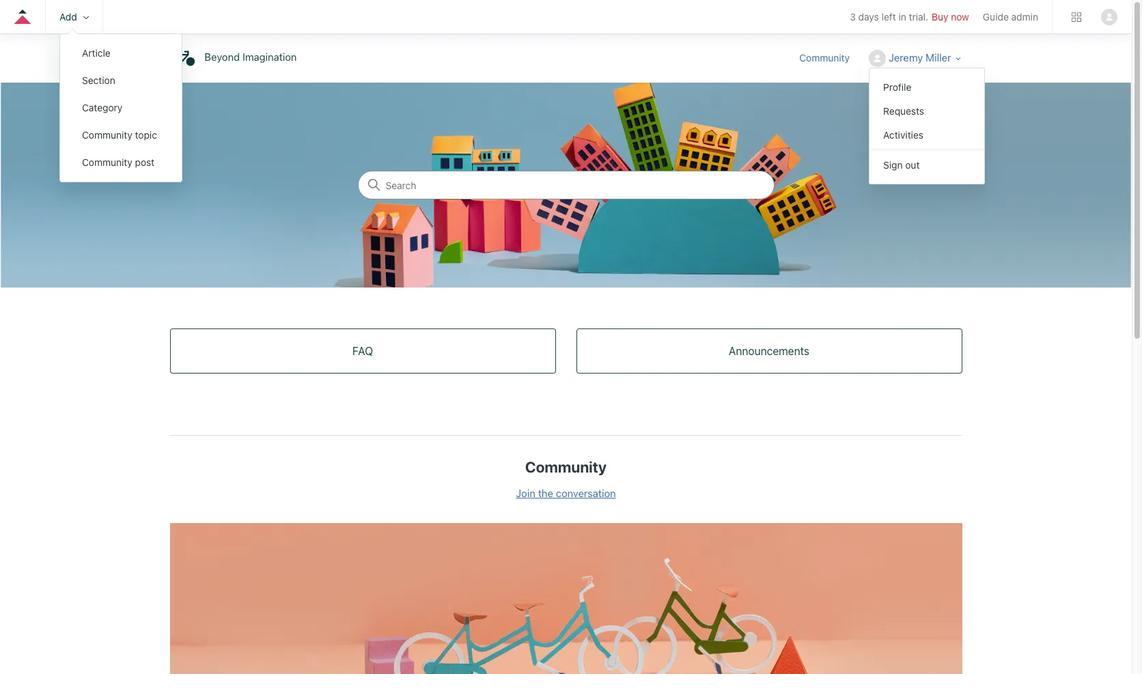 Task type: vqa. For each thing, say whether or not it's contained in the screenshot.
Community main content
yes



Task type: locate. For each thing, give the bounding box(es) containing it.
section
[[82, 74, 115, 86]]

3 days left in trial. buy now
[[850, 11, 970, 23]]

navigation containing add
[[0, 0, 1132, 182]]

guide admin link
[[983, 11, 1039, 22]]

3
[[850, 11, 856, 23]]

navigation
[[0, 0, 1132, 182]]

article link
[[60, 40, 182, 67]]

article
[[82, 47, 111, 59]]

section link
[[60, 67, 182, 94]]

beyond imagination link
[[170, 46, 304, 71]]

days
[[859, 11, 879, 23]]

jeremy miller
[[889, 51, 952, 63]]

community inside "link"
[[82, 157, 132, 168]]

announcements
[[729, 345, 810, 357]]

buy
[[932, 11, 949, 23]]

activities
[[884, 129, 924, 141]]

join the conversation link
[[516, 487, 616, 500]]

add button
[[59, 11, 89, 22]]

out
[[906, 159, 920, 171]]

faq link
[[171, 329, 555, 373]]

Search search field
[[358, 172, 774, 199]]

community topic link
[[60, 122, 182, 149]]

community topic
[[82, 129, 157, 141]]

activities link
[[870, 123, 985, 147]]

community inside 'link'
[[800, 52, 850, 63]]

buy now link
[[932, 11, 970, 23]]

faq
[[353, 345, 373, 357]]

category
[[82, 102, 123, 113]]

None search field
[[358, 171, 775, 200]]

beyond imagination help center home page image
[[170, 46, 195, 71]]

zendesk products image
[[1072, 12, 1082, 22]]

requests
[[884, 105, 925, 117]]

community
[[800, 52, 850, 63], [82, 129, 132, 141], [82, 157, 132, 168], [525, 459, 607, 476]]

community main content
[[0, 83, 1132, 675]]

jeremy miller button
[[869, 50, 963, 67]]

announcements link
[[577, 329, 962, 373]]

sign out
[[884, 159, 920, 171]]



Task type: describe. For each thing, give the bounding box(es) containing it.
community for community topic
[[82, 129, 132, 141]]

beyond
[[205, 51, 240, 63]]

sign
[[884, 159, 903, 171]]

topic
[[135, 129, 157, 141]]

guide admin
[[983, 11, 1039, 22]]

beyond imagination
[[205, 51, 297, 63]]

profile
[[884, 82, 912, 93]]

community link
[[800, 50, 864, 65]]

post
[[135, 157, 155, 168]]

in
[[899, 11, 907, 23]]

community post
[[82, 157, 155, 168]]

guide
[[983, 11, 1009, 22]]

jeremy
[[889, 51, 923, 63]]

profile link
[[870, 75, 985, 99]]

category link
[[60, 94, 182, 122]]

add
[[59, 11, 77, 22]]

trial.
[[909, 11, 929, 23]]

jeremy miller menu
[[869, 68, 986, 185]]

community post link
[[60, 149, 182, 176]]

now
[[952, 11, 970, 23]]

community for community post
[[82, 157, 132, 168]]

user avatar image
[[1102, 9, 1118, 25]]

admin
[[1012, 11, 1039, 22]]

requests link
[[870, 99, 985, 123]]

community for community 'link'
[[800, 52, 850, 63]]

join the conversation
[[516, 487, 616, 500]]

join
[[516, 487, 536, 500]]

imagination
[[243, 51, 297, 63]]

the
[[538, 487, 554, 500]]

conversation
[[556, 487, 616, 500]]

community inside main content
[[525, 459, 607, 476]]

miller
[[926, 51, 952, 63]]

left
[[882, 11, 896, 23]]

sign out link
[[870, 153, 985, 177]]



